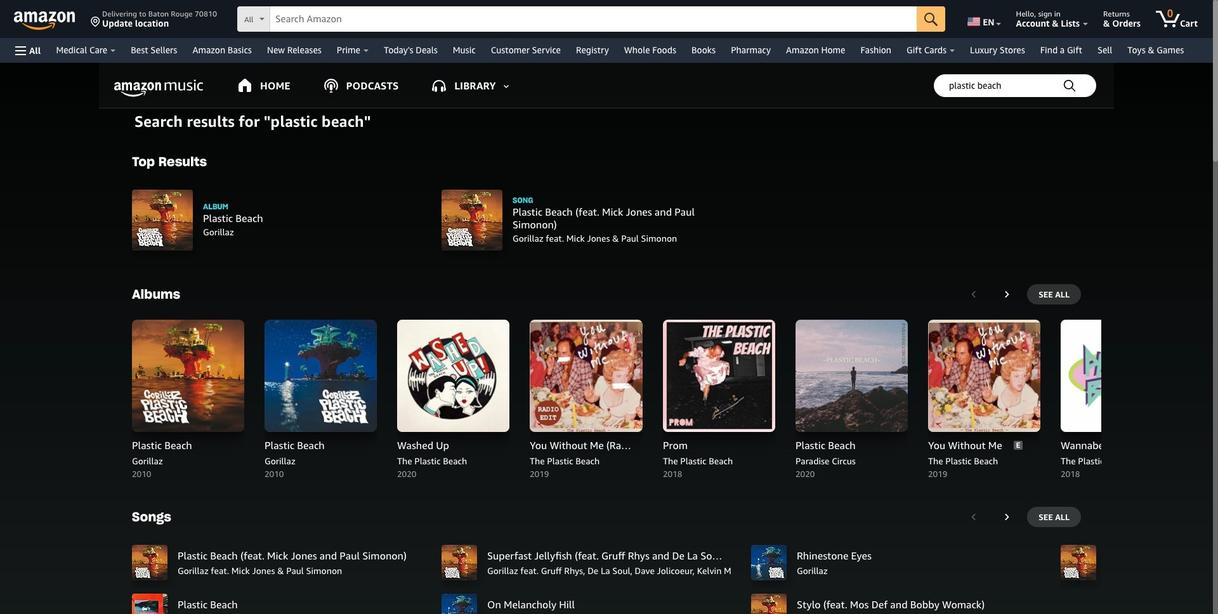 Task type: vqa. For each thing, say whether or not it's contained in the screenshot.
submit in search field
yes



Task type: describe. For each thing, give the bounding box(es) containing it.
amazon music image
[[114, 79, 203, 97]]

amazon image
[[14, 11, 76, 30]]

2 section from the top
[[99, 282, 1115, 482]]

1 section from the top
[[99, 149, 1115, 259]]

3 section from the top
[[99, 505, 1115, 614]]



Task type: locate. For each thing, give the bounding box(es) containing it.
Search search field
[[934, 74, 1097, 97]]

None search field
[[237, 6, 946, 33]]

none submit inside search box
[[917, 6, 946, 32]]

section
[[99, 149, 1115, 259], [99, 282, 1115, 482], [99, 505, 1115, 614]]

navigation navigation
[[0, 0, 1214, 63]]

none search field inside navigation navigation
[[237, 6, 946, 33]]

None submit
[[917, 6, 946, 32]]

0 vertical spatial section
[[99, 149, 1115, 259]]

2 vertical spatial section
[[99, 505, 1115, 614]]

1 vertical spatial section
[[99, 282, 1115, 482]]

Search Amazon text field
[[270, 7, 917, 31]]



